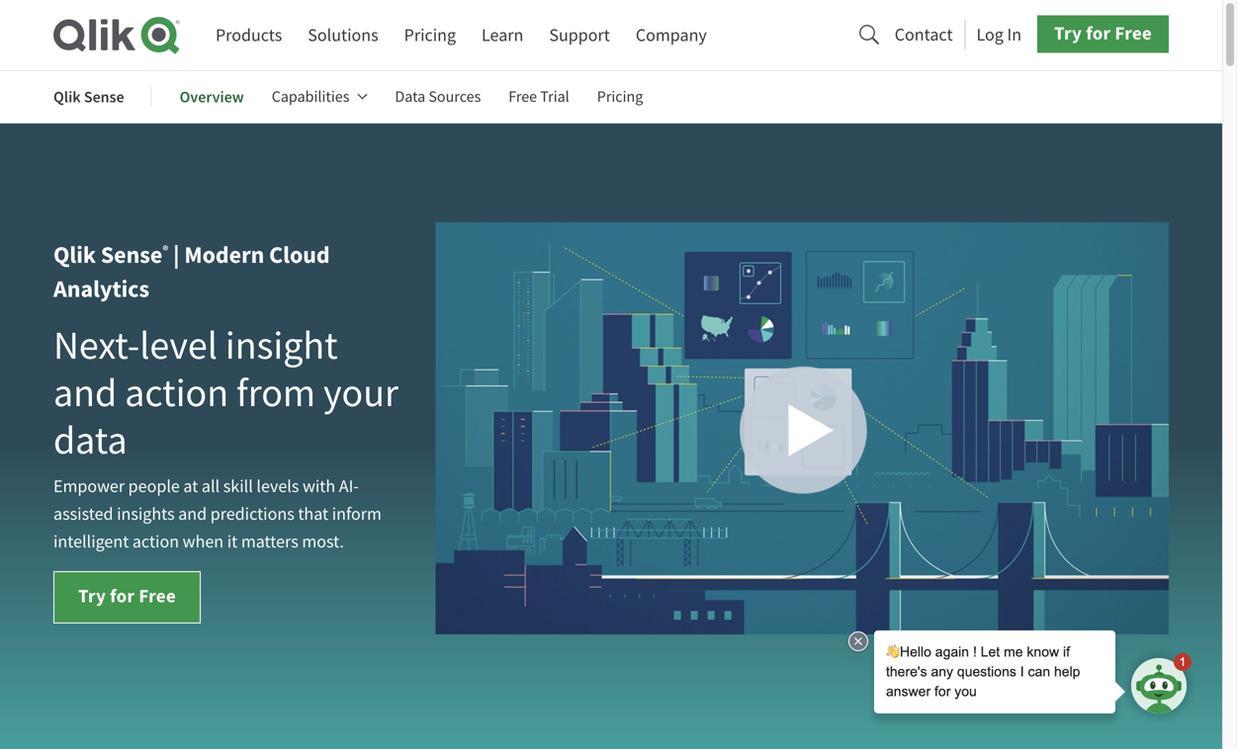 Task type: describe. For each thing, give the bounding box(es) containing it.
level
[[140, 321, 218, 372]]

support
[[549, 24, 610, 47]]

matters
[[241, 531, 299, 554]]

menu bar inside 'qlik main' element
[[216, 17, 707, 53]]

it
[[227, 531, 238, 554]]

data sources
[[395, 87, 481, 107]]

modern
[[184, 239, 265, 271]]

1 vertical spatial try for free link
[[53, 572, 201, 624]]

free inside menu bar
[[509, 87, 537, 107]]

pricing inside 'qlik main' element
[[404, 24, 456, 47]]

qlik sense
[[53, 87, 124, 107]]

from
[[237, 369, 316, 419]]

1 vertical spatial action
[[132, 531, 179, 554]]

0 horizontal spatial try for free
[[78, 584, 176, 610]]

analytics
[[53, 274, 149, 305]]

log in
[[977, 23, 1022, 46]]

0 horizontal spatial and
[[53, 369, 117, 419]]

contact link
[[895, 18, 953, 50]]

people
[[128, 475, 180, 498]]

products
[[216, 24, 282, 47]]

capabilities link
[[272, 73, 367, 121]]

with
[[303, 475, 336, 498]]

0 horizontal spatial pricing link
[[404, 17, 456, 53]]

contact
[[895, 23, 953, 46]]

predictions
[[210, 503, 295, 526]]

trial
[[540, 87, 570, 107]]

ai-
[[339, 475, 359, 498]]

company link
[[636, 17, 707, 53]]

insight
[[225, 321, 338, 372]]

1 vertical spatial and
[[178, 503, 207, 526]]

for inside 'qlik main' element
[[1087, 21, 1111, 46]]

solutions link
[[308, 17, 379, 53]]

your
[[324, 369, 399, 419]]

when
[[183, 531, 224, 554]]

empower
[[53, 475, 125, 498]]

that
[[298, 503, 329, 526]]

products link
[[216, 17, 282, 53]]

inform
[[332, 503, 382, 526]]

log
[[977, 23, 1004, 46]]

insights
[[117, 503, 175, 526]]

in
[[1008, 23, 1022, 46]]

try for free inside 'qlik main' element
[[1055, 21, 1153, 46]]

all
[[202, 475, 220, 498]]

skill
[[223, 475, 253, 498]]

qlik for qlik sense ®
[[53, 239, 96, 271]]

0 horizontal spatial free
[[139, 584, 176, 610]]

cloud
[[269, 239, 330, 271]]



Task type: locate. For each thing, give the bounding box(es) containing it.
free
[[1115, 21, 1153, 46], [509, 87, 537, 107], [139, 584, 176, 610]]

qlik
[[53, 87, 81, 107], [53, 239, 96, 271]]

1 vertical spatial menu bar
[[53, 73, 671, 121]]

at
[[183, 475, 198, 498]]

qlik sense link
[[53, 73, 124, 121]]

menu bar up sources
[[216, 17, 707, 53]]

1 vertical spatial qlik
[[53, 239, 96, 271]]

qlik up analytics on the top left of page
[[53, 239, 96, 271]]

0 horizontal spatial for
[[110, 584, 135, 610]]

0 vertical spatial action
[[125, 369, 229, 419]]

qlik down go to the home page. image
[[53, 87, 81, 107]]

free trial
[[509, 87, 570, 107]]

qlik sense ®
[[53, 239, 169, 271]]

pricing link
[[404, 17, 456, 53], [597, 73, 643, 121]]

action down insights
[[132, 531, 179, 554]]

1 horizontal spatial and
[[178, 503, 207, 526]]

next-level insight and action from your data empower people at all skill levels with ai- assisted insights and predictions that inform intelligent action when it matters most.
[[53, 321, 399, 554]]

0 vertical spatial free
[[1115, 21, 1153, 46]]

try for the topmost try for free link
[[1055, 21, 1083, 46]]

2 vertical spatial free
[[139, 584, 176, 610]]

sense down go to the home page. image
[[84, 87, 124, 107]]

1 vertical spatial pricing
[[597, 87, 643, 107]]

0 vertical spatial try for free
[[1055, 21, 1153, 46]]

free trial link
[[509, 73, 570, 121]]

1 vertical spatial try for free
[[78, 584, 176, 610]]

0 vertical spatial try
[[1055, 21, 1083, 46]]

menu bar
[[216, 17, 707, 53], [53, 73, 671, 121]]

0 vertical spatial pricing link
[[404, 17, 456, 53]]

1 horizontal spatial try
[[1055, 21, 1083, 46]]

overview link
[[180, 73, 244, 121]]

try for free down the intelligent
[[78, 584, 176, 610]]

pricing
[[404, 24, 456, 47], [597, 87, 643, 107]]

try for try for free link to the bottom
[[78, 584, 106, 610]]

1 vertical spatial sense
[[101, 239, 163, 271]]

1 horizontal spatial try for free
[[1055, 21, 1153, 46]]

capabilities
[[272, 87, 350, 107]]

pricing link right trial
[[597, 73, 643, 121]]

free inside 'qlik main' element
[[1115, 21, 1153, 46]]

sense left |
[[101, 239, 163, 271]]

sense for qlik sense ®
[[101, 239, 163, 271]]

log in link
[[977, 18, 1022, 50]]

learn link
[[482, 17, 524, 53]]

try inside 'qlik main' element
[[1055, 21, 1083, 46]]

for right in
[[1087, 21, 1111, 46]]

0 horizontal spatial try for free link
[[53, 572, 201, 624]]

1 horizontal spatial for
[[1087, 21, 1111, 46]]

0 vertical spatial qlik
[[53, 87, 81, 107]]

1 vertical spatial pricing link
[[597, 73, 643, 121]]

action
[[125, 369, 229, 419], [132, 531, 179, 554]]

for down the intelligent
[[110, 584, 135, 610]]

pricing link up data sources
[[404, 17, 456, 53]]

1 horizontal spatial try for free link
[[1038, 15, 1169, 53]]

1 vertical spatial try
[[78, 584, 106, 610]]

1 horizontal spatial pricing
[[597, 87, 643, 107]]

next-
[[53, 321, 140, 372]]

qlik inside qlik sense link
[[53, 87, 81, 107]]

menu bar down the solutions link
[[53, 73, 671, 121]]

0 horizontal spatial pricing
[[404, 24, 456, 47]]

menu bar containing qlik sense
[[53, 73, 671, 121]]

try for free link
[[1038, 15, 1169, 53], [53, 572, 201, 624]]

0 horizontal spatial try
[[78, 584, 106, 610]]

learn
[[482, 24, 524, 47]]

solutions
[[308, 24, 379, 47]]

qlik for qlik sense
[[53, 87, 81, 107]]

action up 'at'
[[125, 369, 229, 419]]

0 vertical spatial for
[[1087, 21, 1111, 46]]

qlik main element
[[216, 15, 1169, 53]]

and
[[53, 369, 117, 419], [178, 503, 207, 526]]

sense
[[84, 87, 124, 107], [101, 239, 163, 271]]

try for free link right in
[[1038, 15, 1169, 53]]

try right in
[[1055, 21, 1083, 46]]

pricing up data sources
[[404, 24, 456, 47]]

go to the home page. image
[[53, 16, 180, 54]]

1 qlik from the top
[[53, 87, 81, 107]]

0 vertical spatial and
[[53, 369, 117, 419]]

menu bar containing products
[[216, 17, 707, 53]]

data
[[395, 87, 426, 107]]

try for free link down the intelligent
[[53, 572, 201, 624]]

try
[[1055, 21, 1083, 46], [78, 584, 106, 610]]

sources
[[429, 87, 481, 107]]

overview
[[180, 87, 244, 107]]

levels
[[257, 475, 299, 498]]

1 horizontal spatial pricing link
[[597, 73, 643, 121]]

assisted
[[53, 503, 113, 526]]

sense for qlik sense
[[84, 87, 124, 107]]

pricing right trial
[[597, 87, 643, 107]]

intelligent
[[53, 531, 129, 554]]

try for free
[[1055, 21, 1153, 46], [78, 584, 176, 610]]

try for free right in
[[1055, 21, 1153, 46]]

0 vertical spatial pricing
[[404, 24, 456, 47]]

data
[[53, 416, 127, 467]]

most.
[[302, 531, 344, 554]]

0 vertical spatial sense
[[84, 87, 124, 107]]

sense inside menu bar
[[84, 87, 124, 107]]

1 horizontal spatial free
[[509, 87, 537, 107]]

®
[[163, 242, 169, 259]]

watch video: qlik sense image
[[436, 223, 1169, 635]]

and down 'at'
[[178, 503, 207, 526]]

1 vertical spatial for
[[110, 584, 135, 610]]

1 vertical spatial free
[[509, 87, 537, 107]]

2 horizontal spatial free
[[1115, 21, 1153, 46]]

company
[[636, 24, 707, 47]]

try down the intelligent
[[78, 584, 106, 610]]

for
[[1087, 21, 1111, 46], [110, 584, 135, 610]]

2 qlik from the top
[[53, 239, 96, 271]]

and up empower on the left bottom of the page
[[53, 369, 117, 419]]

support link
[[549, 17, 610, 53]]

0 vertical spatial menu bar
[[216, 17, 707, 53]]

|
[[173, 239, 180, 271]]

0 vertical spatial try for free link
[[1038, 15, 1169, 53]]

data sources link
[[395, 73, 481, 121]]

| modern cloud analytics
[[53, 239, 330, 305]]



Task type: vqa. For each thing, say whether or not it's contained in the screenshot.
the insights
yes



